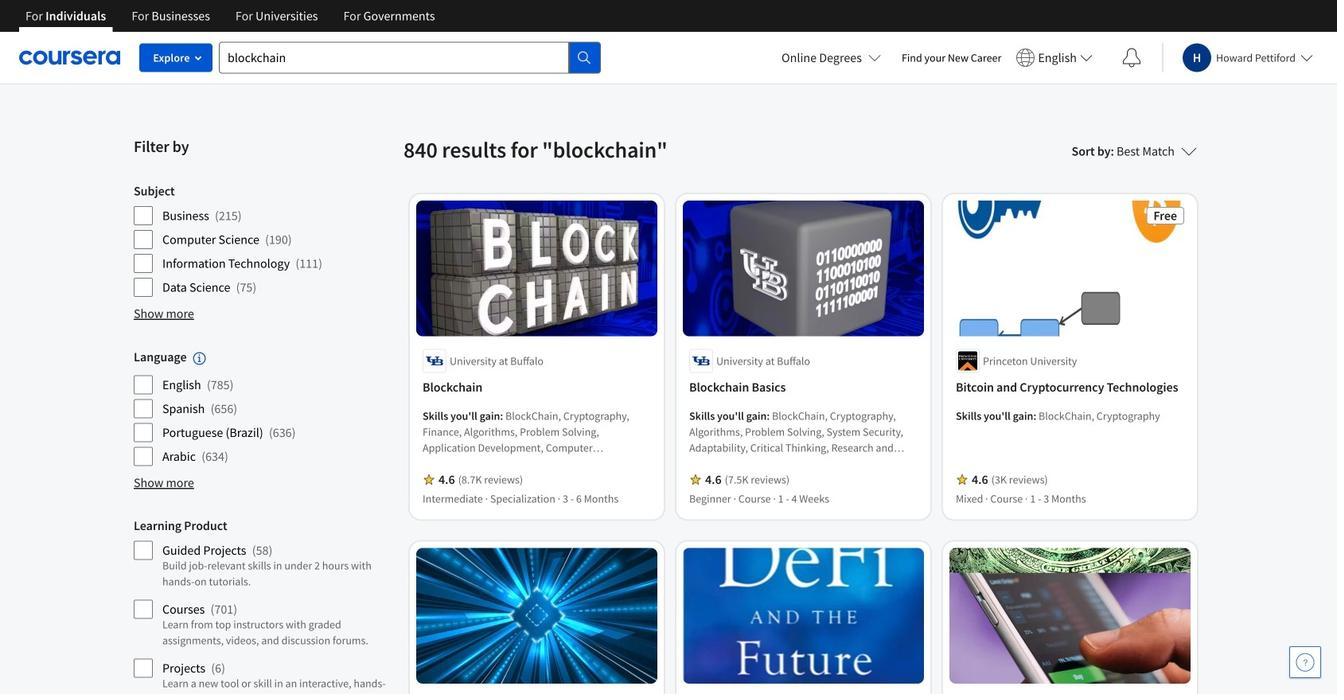 Task type: locate. For each thing, give the bounding box(es) containing it.
help center image
[[1296, 653, 1315, 672]]

2 vertical spatial group
[[134, 518, 394, 694]]

1 vertical spatial group
[[134, 349, 394, 467]]

group
[[134, 183, 394, 298], [134, 349, 394, 467], [134, 518, 394, 694]]

None search field
[[219, 42, 601, 74]]

1 group from the top
[[134, 183, 394, 298]]

What do you want to learn? text field
[[219, 42, 569, 74]]

0 vertical spatial group
[[134, 183, 394, 298]]

3 group from the top
[[134, 518, 394, 694]]



Task type: vqa. For each thing, say whether or not it's contained in the screenshot.
of
no



Task type: describe. For each thing, give the bounding box(es) containing it.
coursera image
[[19, 45, 120, 70]]

2 group from the top
[[134, 349, 394, 467]]

banner navigation
[[13, 0, 448, 32]]

information about this filter group image
[[193, 352, 206, 365]]



